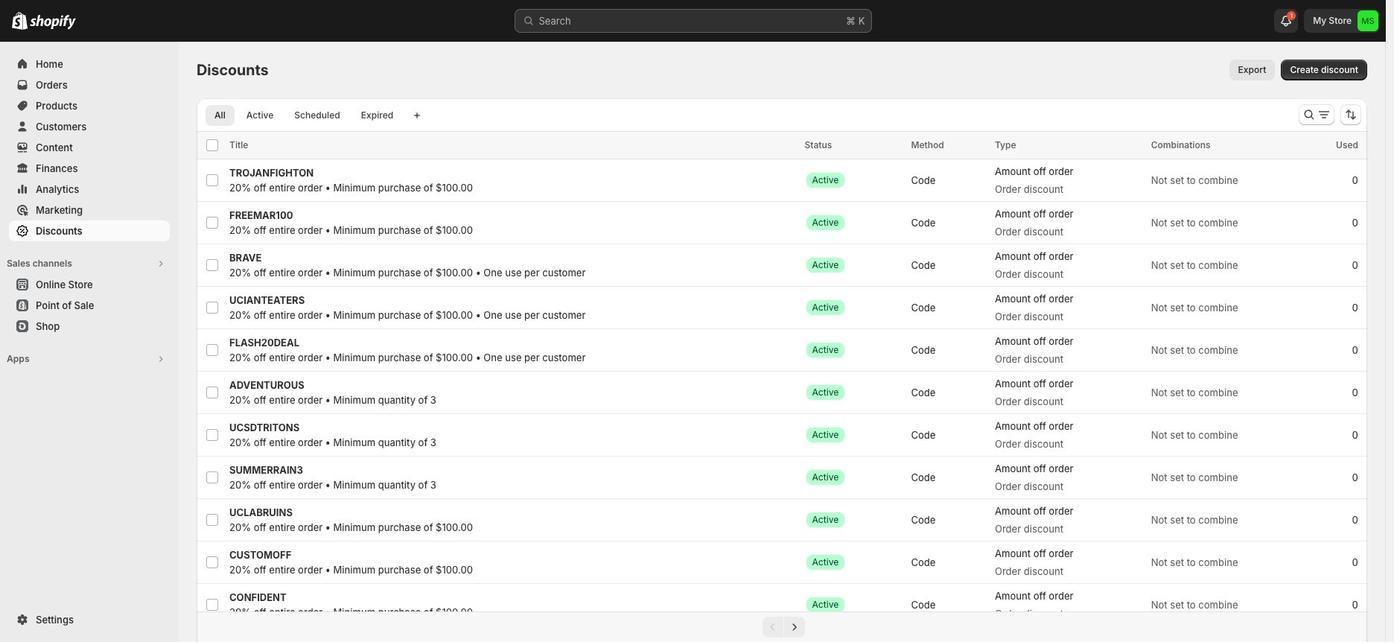 Task type: describe. For each thing, give the bounding box(es) containing it.
pagination element
[[197, 612, 1368, 642]]

my store image
[[1358, 10, 1379, 31]]

shopify image
[[12, 12, 28, 30]]



Task type: locate. For each thing, give the bounding box(es) containing it.
shopify image
[[30, 15, 76, 30]]

tab list
[[203, 104, 405, 126]]



Task type: vqa. For each thing, say whether or not it's contained in the screenshot.
text box
no



